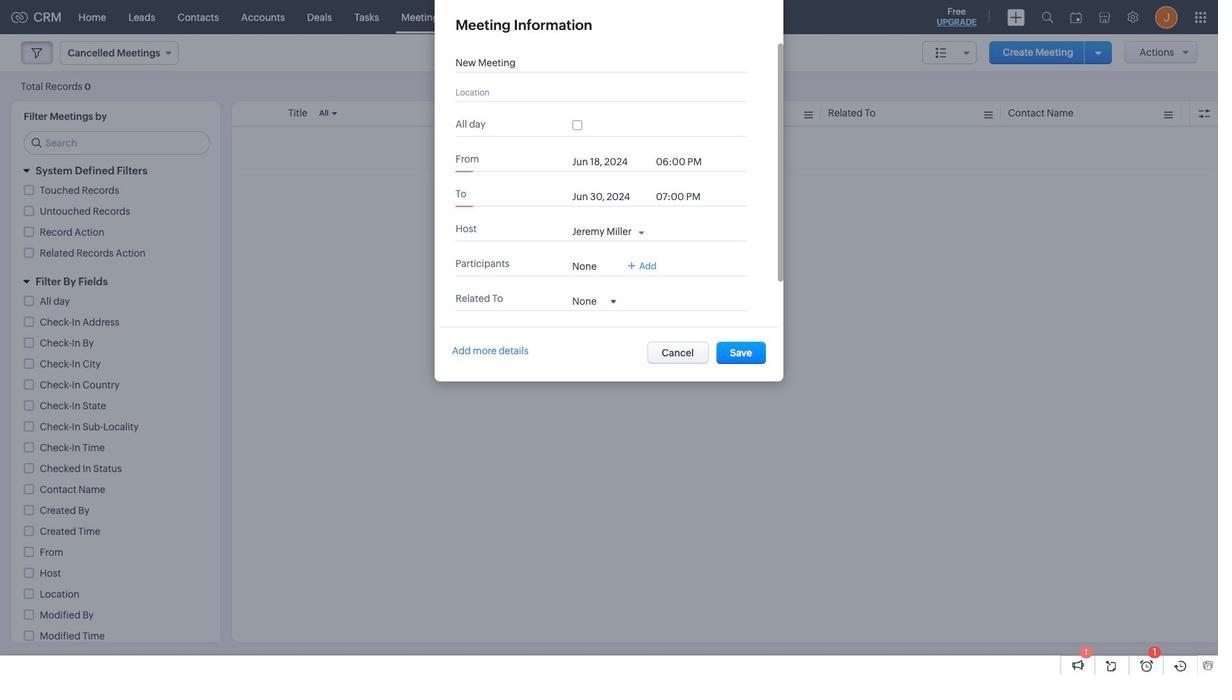 Task type: describe. For each thing, give the bounding box(es) containing it.
mmm d, yyyy text field
[[572, 191, 649, 202]]

search image
[[1042, 11, 1054, 23]]

profile element
[[1147, 0, 1186, 34]]

Title text field
[[456, 57, 735, 68]]

Search text field
[[24, 132, 209, 154]]

create menu element
[[999, 0, 1033, 34]]

create menu image
[[1008, 9, 1025, 25]]

mmm d, yyyy text field
[[572, 156, 649, 167]]



Task type: locate. For each thing, give the bounding box(es) containing it.
None field
[[572, 295, 616, 307]]

search element
[[1033, 0, 1062, 34]]

1 vertical spatial hh:mm a text field
[[656, 191, 712, 202]]

logo image
[[11, 12, 28, 23]]

hh:mm a text field for mmm d, yyyy text field
[[656, 156, 712, 167]]

hh:mm a text field
[[656, 156, 712, 167], [656, 191, 712, 202]]

1 hh:mm a text field from the top
[[656, 156, 712, 167]]

None button
[[647, 342, 709, 364], [716, 342, 766, 364], [647, 342, 709, 364], [716, 342, 766, 364]]

profile image
[[1156, 6, 1178, 28]]

Location text field
[[456, 87, 735, 98]]

0 vertical spatial hh:mm a text field
[[656, 156, 712, 167]]

hh:mm a text field for mmm d, yyyy text box at the top of the page
[[656, 191, 712, 202]]

calendar image
[[1070, 12, 1082, 23]]

2 hh:mm a text field from the top
[[656, 191, 712, 202]]



Task type: vqa. For each thing, say whether or not it's contained in the screenshot.
the middle and
no



